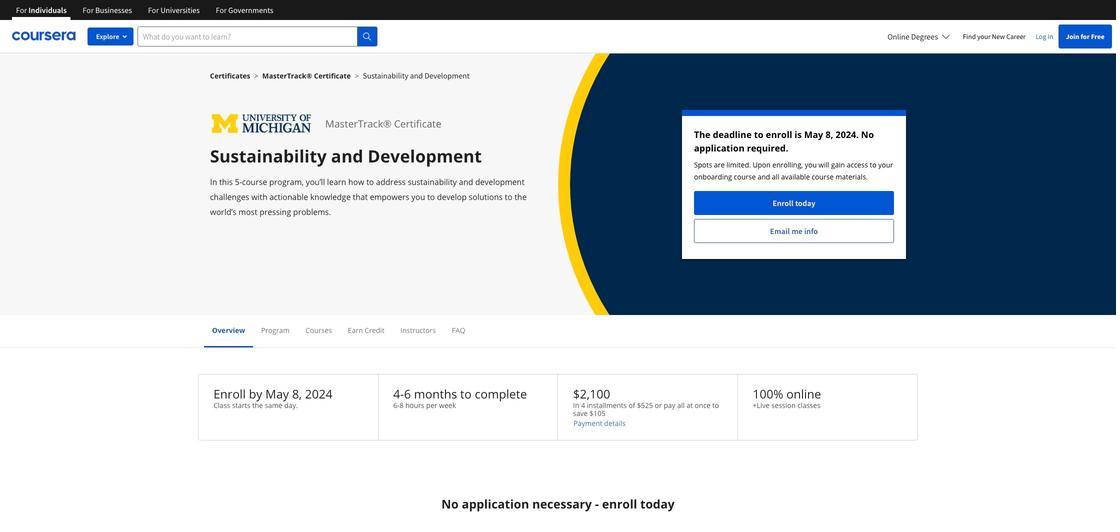 Task type: describe. For each thing, give the bounding box(es) containing it.
certificate menu element
[[204, 315, 913, 348]]

banner navigation
[[8, 0, 282, 20]]

university of michigan image
[[210, 110, 314, 138]]



Task type: vqa. For each thing, say whether or not it's contained in the screenshot.
Banner navigation in the left of the page
yes



Task type: locate. For each thing, give the bounding box(es) containing it.
coursera image
[[12, 28, 76, 44]]

None search field
[[138, 26, 378, 46]]

What do you want to learn? text field
[[138, 26, 358, 46]]

status
[[683, 110, 907, 259]]



